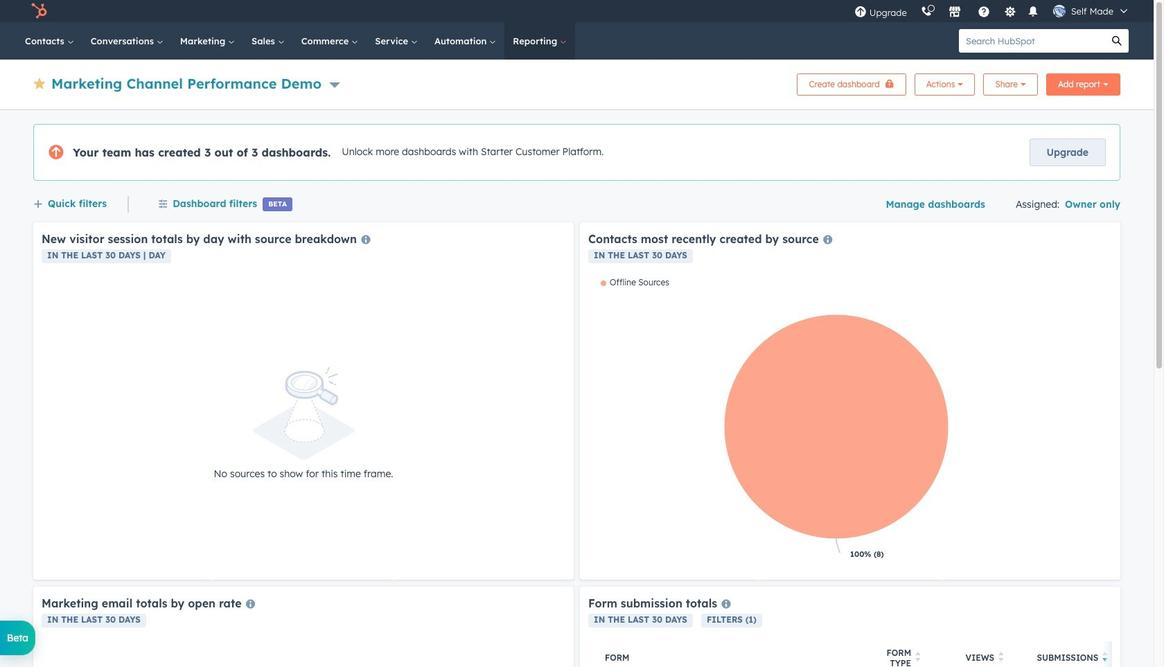 Task type: vqa. For each thing, say whether or not it's contained in the screenshot.
or
no



Task type: describe. For each thing, give the bounding box(es) containing it.
descending sort. press to sort ascending. image
[[1103, 653, 1108, 662]]

descending sort. press to sort ascending. element
[[1103, 653, 1108, 664]]

marketplaces image
[[949, 6, 961, 19]]

interactive chart image
[[589, 277, 1113, 572]]

form submission totals element
[[580, 587, 1165, 668]]



Task type: locate. For each thing, give the bounding box(es) containing it.
menu
[[848, 0, 1138, 22]]

0 horizontal spatial press to sort. element
[[916, 653, 921, 664]]

toggle series visibility region
[[601, 277, 670, 288]]

banner
[[33, 69, 1121, 96]]

press to sort. image
[[916, 653, 921, 662], [999, 653, 1004, 662]]

2 press to sort. element from the left
[[999, 653, 1004, 664]]

press to sort. element
[[916, 653, 921, 664], [999, 653, 1004, 664]]

2 press to sort. image from the left
[[999, 653, 1004, 662]]

marketing email totals by open rate element
[[33, 587, 574, 668]]

0 horizontal spatial press to sort. image
[[916, 653, 921, 662]]

1 press to sort. image from the left
[[916, 653, 921, 662]]

contacts most recently created by source element
[[580, 223, 1121, 580]]

1 horizontal spatial press to sort. image
[[999, 653, 1004, 662]]

Search HubSpot search field
[[959, 29, 1106, 53]]

1 press to sort. element from the left
[[916, 653, 921, 664]]

new visitor session totals by day with source breakdown element
[[33, 223, 574, 580]]

ruby anderson image
[[1054, 5, 1066, 17]]

1 horizontal spatial press to sort. element
[[999, 653, 1004, 664]]



